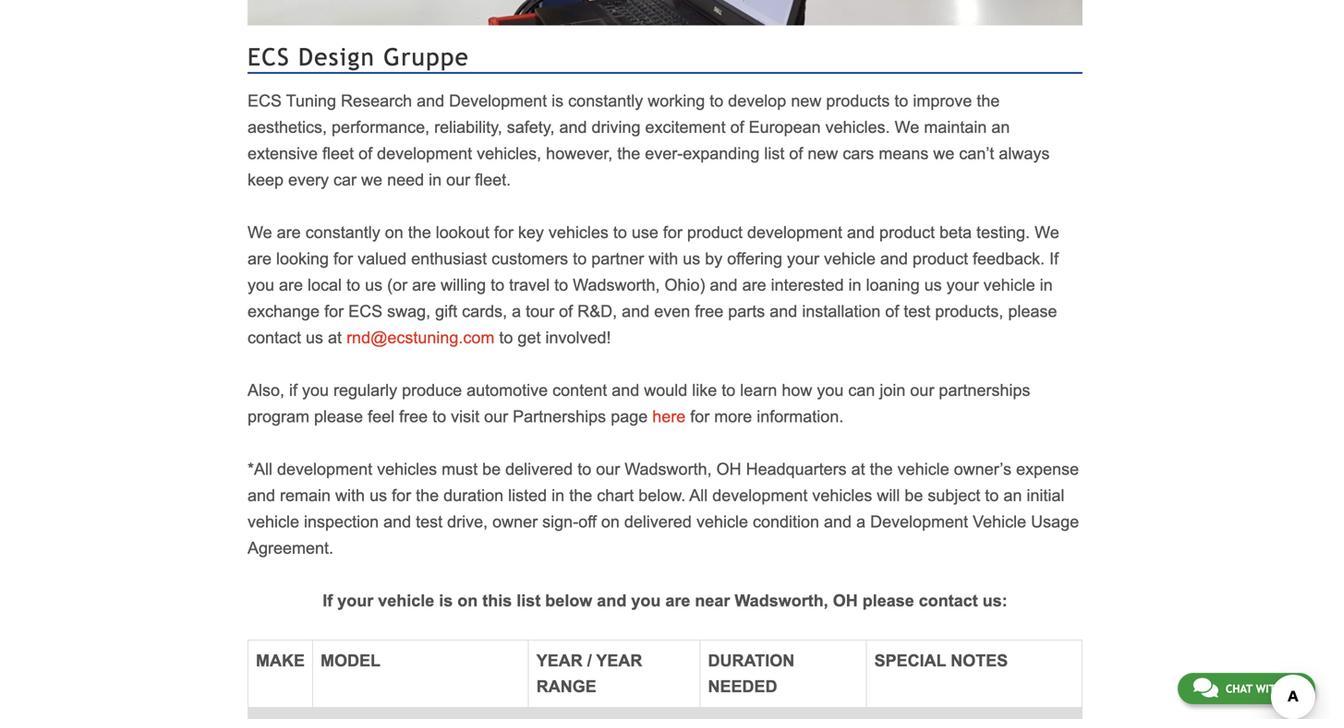 Task type: locate. For each thing, give the bounding box(es) containing it.
oh
[[716, 460, 741, 479], [833, 591, 858, 610]]

please up "special"
[[862, 591, 914, 610]]

year right /
[[596, 651, 642, 670]]

cards,
[[462, 302, 507, 321]]

a inside we are constantly on the lookout for key vehicles to use for product development and product beta testing. we are looking for valued enthusiast customers to partner with us by offering your vehicle and product feedback.  if you are local to us (or are willing to travel to wadsworth, ohio) and are interested in loaning us your vehicle in exchange for ecs swag, gift cards, a tour of r&d, and even free parts and installation of test products, please contact us at
[[512, 302, 521, 321]]

1 vertical spatial your
[[946, 276, 979, 294]]

1 horizontal spatial is
[[552, 91, 564, 110]]

1 horizontal spatial be
[[905, 486, 923, 505]]

your up model
[[337, 591, 373, 610]]

ecs left swag, at top
[[348, 302, 382, 321]]

on inside we are constantly on the lookout for key vehicles to use for product development and product beta testing. we are looking for valued enthusiast customers to partner with us by offering your vehicle and product feedback.  if you are local to us (or are willing to travel to wadsworth, ohio) and are interested in loaning us your vehicle in exchange for ecs swag, gift cards, a tour of r&d, and even free parts and installation of test products, please contact us at
[[385, 223, 403, 242]]

program
[[248, 407, 309, 426]]

please down regularly
[[314, 407, 363, 426]]

0 vertical spatial wadsworth,
[[573, 276, 660, 294]]

delivered
[[505, 460, 573, 479], [624, 512, 692, 531]]

0 vertical spatial be
[[482, 460, 501, 479]]

0 vertical spatial oh
[[716, 460, 741, 479]]

special notes
[[874, 651, 1008, 670]]

1 horizontal spatial please
[[862, 591, 914, 610]]

2 vertical spatial on
[[457, 591, 478, 610]]

model
[[321, 651, 381, 670]]

at inside *all development vehicles must be delivered to our wadsworth, oh headquarters at the vehicle owner's expense and remain with us for the duration listed in the chart below. all development vehicles will be subject to an initial vehicle inspection and test drive, owner sign-off on delivered vehicle condition and a development vehicle usage agreement.
[[851, 460, 865, 479]]

1 horizontal spatial contact
[[919, 591, 978, 610]]

free down ohio)
[[695, 302, 723, 321]]

1 vertical spatial delivered
[[624, 512, 692, 531]]

1 horizontal spatial vehicles
[[549, 223, 609, 242]]

2 horizontal spatial vehicles
[[812, 486, 872, 505]]

0 horizontal spatial please
[[314, 407, 363, 426]]

the up will
[[870, 460, 893, 479]]

0 vertical spatial constantly
[[568, 91, 643, 110]]

1 vertical spatial wadsworth,
[[625, 460, 712, 479]]

free inside we are constantly on the lookout for key vehicles to use for product development and product beta testing. we are looking for valued enthusiast customers to partner with us by offering your vehicle and product feedback.  if you are local to us (or are willing to travel to wadsworth, ohio) and are interested in loaning us your vehicle in exchange for ecs swag, gift cards, a tour of r&d, and even free parts and installation of test products, please contact us at
[[695, 302, 723, 321]]

us up inspection
[[370, 486, 387, 505]]

new left the "cars"
[[808, 144, 838, 163]]

is inside "ecs tuning research and development is constantly working to develop new products to improve the aesthetics, performance, reliability, safety, and driving excitement of european vehicles.  we maintain an extensive fleet of development vehicles, however, the ever-expanding list of new cars means we can't always keep every car we need in our fleet."
[[552, 91, 564, 110]]

wadsworth, inside we are constantly on the lookout for key vehicles to use for product development and product beta testing. we are looking for valued enthusiast customers to partner with us by offering your vehicle and product feedback.  if you are local to us (or are willing to travel to wadsworth, ohio) and are interested in loaning us your vehicle in exchange for ecs swag, gift cards, a tour of r&d, and even free parts and installation of test products, please contact us at
[[573, 276, 660, 294]]

delivered up listed
[[505, 460, 573, 479]]

willing
[[441, 276, 486, 294]]

of down loaning
[[885, 302, 899, 321]]

1 horizontal spatial list
[[764, 144, 784, 163]]

is up safety,
[[552, 91, 564, 110]]

comments image
[[1193, 677, 1218, 699]]

if
[[1049, 249, 1059, 268], [323, 591, 333, 610]]

with left us at the bottom
[[1256, 683, 1283, 696]]

0 horizontal spatial oh
[[716, 460, 741, 479]]

development up need
[[377, 144, 472, 163]]

constantly up driving
[[568, 91, 643, 110]]

offering
[[727, 249, 782, 268]]

contact down exchange
[[248, 328, 301, 347]]

0 horizontal spatial year
[[536, 651, 583, 670]]

gift
[[435, 302, 457, 321]]

development up remain
[[277, 460, 372, 479]]

us
[[683, 249, 700, 268], [365, 276, 382, 294], [924, 276, 942, 294], [306, 328, 323, 347], [370, 486, 387, 505]]

join
[[880, 381, 906, 400]]

and
[[417, 91, 444, 110], [559, 118, 587, 137], [847, 223, 875, 242], [880, 249, 908, 268], [710, 276, 738, 294], [622, 302, 650, 321], [770, 302, 797, 321], [612, 381, 639, 400], [248, 486, 275, 505], [383, 512, 411, 531], [824, 512, 852, 531], [597, 591, 627, 610]]

1 horizontal spatial a
[[856, 512, 866, 531]]

vehicle up subject
[[897, 460, 949, 479]]

product left the 'beta'
[[879, 223, 935, 242]]

duration needed
[[708, 651, 795, 696]]

1 vertical spatial constantly
[[305, 223, 380, 242]]

2 horizontal spatial on
[[601, 512, 620, 531]]

0 vertical spatial is
[[552, 91, 564, 110]]

1 vertical spatial ecs
[[248, 91, 282, 110]]

the up off
[[569, 486, 592, 505]]

be
[[482, 460, 501, 479], [905, 486, 923, 505]]

0 vertical spatial with
[[649, 249, 678, 268]]

2 horizontal spatial we
[[1035, 223, 1059, 242]]

here
[[652, 407, 686, 426]]

ecs up the aesthetics,
[[248, 91, 282, 110]]

fleet.
[[475, 170, 511, 189]]

if right feedback.
[[1049, 249, 1059, 268]]

1 horizontal spatial year
[[596, 651, 642, 670]]

0 horizontal spatial on
[[385, 223, 403, 242]]

vehicle
[[973, 512, 1026, 531]]

contact left us:
[[919, 591, 978, 610]]

2 vertical spatial wadsworth,
[[735, 591, 828, 610]]

of up the expanding
[[730, 118, 744, 137]]

of right tour
[[559, 302, 573, 321]]

0 vertical spatial we
[[933, 144, 955, 163]]

development down will
[[870, 512, 968, 531]]

how
[[782, 381, 812, 400]]

test left drive,
[[416, 512, 443, 531]]

with inside we are constantly on the lookout for key vehicles to use for product development and product beta testing. we are looking for valued enthusiast customers to partner with us by offering your vehicle and product feedback.  if you are local to us (or are willing to travel to wadsworth, ohio) and are interested in loaning us your vehicle in exchange for ecs swag, gift cards, a tour of r&d, and even free parts and installation of test products, please contact us at
[[649, 249, 678, 268]]

development
[[377, 144, 472, 163], [747, 223, 842, 242], [277, 460, 372, 479], [712, 486, 808, 505]]

for left key at top
[[494, 223, 513, 242]]

0 vertical spatial at
[[328, 328, 342, 347]]

1 vertical spatial with
[[335, 486, 365, 505]]

with down use
[[649, 249, 678, 268]]

produce
[[402, 381, 462, 400]]

remain
[[280, 486, 331, 505]]

to right local
[[346, 276, 360, 294]]

inspection
[[304, 512, 379, 531]]

a right condition
[[856, 512, 866, 531]]

expanding
[[683, 144, 760, 163]]

are
[[277, 223, 301, 242], [248, 249, 272, 268], [279, 276, 303, 294], [412, 276, 436, 294], [742, 276, 766, 294], [665, 591, 690, 610]]

on left this
[[457, 591, 478, 610]]

1 vertical spatial contact
[[919, 591, 978, 610]]

in inside *all development vehicles must be delivered to our wadsworth, oh headquarters at the vehicle owner's expense and remain with us for the duration listed in the chart below. all development vehicles will be subject to an initial vehicle inspection and test drive, owner sign-off on delivered vehicle condition and a development vehicle usage agreement.
[[552, 486, 565, 505]]

0 vertical spatial contact
[[248, 328, 301, 347]]

us inside *all development vehicles must be delivered to our wadsworth, oh headquarters at the vehicle owner's expense and remain with us for the duration listed in the chart below. all development vehicles will be subject to an initial vehicle inspection and test drive, owner sign-off on delivered vehicle condition and a development vehicle usage agreement.
[[370, 486, 387, 505]]

ecs tuning research and development is constantly working to develop new products to improve the aesthetics, performance, reliability, safety, and driving excitement of european vehicles.  we maintain an extensive fleet of development vehicles, however, the ever-expanding list of new cars means we can't always keep every car we need in our fleet.
[[248, 91, 1050, 189]]

the inside we are constantly on the lookout for key vehicles to use for product development and product beta testing. we are looking for valued enthusiast customers to partner with us by offering your vehicle and product feedback.  if you are local to us (or are willing to travel to wadsworth, ohio) and are interested in loaning us your vehicle in exchange for ecs swag, gift cards, a tour of r&d, and even free parts and installation of test products, please contact us at
[[408, 223, 431, 242]]

our right "join"
[[910, 381, 934, 400]]

1 vertical spatial a
[[856, 512, 866, 531]]

0 horizontal spatial a
[[512, 302, 521, 321]]

0 vertical spatial list
[[764, 144, 784, 163]]

we inside "ecs tuning research and development is constantly working to develop new products to improve the aesthetics, performance, reliability, safety, and driving excitement of european vehicles.  we maintain an extensive fleet of development vehicles, however, the ever-expanding list of new cars means we can't always keep every car we need in our fleet."
[[895, 118, 919, 137]]

1 vertical spatial test
[[416, 512, 443, 531]]

ecs inside we are constantly on the lookout for key vehicles to use for product development and product beta testing. we are looking for valued enthusiast customers to partner with us by offering your vehicle and product feedback.  if you are local to us (or are willing to travel to wadsworth, ohio) and are interested in loaning us your vehicle in exchange for ecs swag, gift cards, a tour of r&d, and even free parts and installation of test products, please contact us at
[[348, 302, 382, 321]]

to up off
[[577, 460, 591, 479]]

0 vertical spatial if
[[1049, 249, 1059, 268]]

wadsworth,
[[573, 276, 660, 294], [625, 460, 712, 479], [735, 591, 828, 610]]

range
[[536, 677, 596, 696]]

our left fleet.
[[446, 170, 470, 189]]

constantly up valued
[[305, 223, 380, 242]]

wadsworth, up duration
[[735, 591, 828, 610]]

we right testing.
[[1035, 223, 1059, 242]]

year
[[536, 651, 583, 670], [596, 651, 642, 670]]

1 horizontal spatial at
[[851, 460, 865, 479]]

near
[[695, 591, 730, 610]]

development up the reliability,
[[449, 91, 547, 110]]

1 horizontal spatial test
[[904, 302, 930, 321]]

are up looking on the left of page
[[277, 223, 301, 242]]

1 horizontal spatial we
[[895, 118, 919, 137]]

valued
[[358, 249, 407, 268]]

0 horizontal spatial we
[[361, 170, 382, 189]]

wadsworth, down partner
[[573, 276, 660, 294]]

new
[[791, 91, 821, 110], [808, 144, 838, 163]]

0 vertical spatial test
[[904, 302, 930, 321]]

owner
[[492, 512, 538, 531]]

0 horizontal spatial with
[[335, 486, 365, 505]]

the up enthusiast
[[408, 223, 431, 242]]

test down loaning
[[904, 302, 930, 321]]

1 vertical spatial if
[[323, 591, 333, 610]]

vehicles left 'must'
[[377, 460, 437, 479]]

be right 'must'
[[482, 460, 501, 479]]

our up the chart
[[596, 460, 620, 479]]

0 horizontal spatial at
[[328, 328, 342, 347]]

2 vertical spatial vehicles
[[812, 486, 872, 505]]

if up model
[[323, 591, 333, 610]]

list right this
[[517, 591, 541, 610]]

new up european
[[791, 91, 821, 110]]

0 horizontal spatial is
[[439, 591, 453, 610]]

0 vertical spatial please
[[1008, 302, 1057, 321]]

an inside "ecs tuning research and development is constantly working to develop new products to improve the aesthetics, performance, reliability, safety, and driving excitement of european vehicles.  we maintain an extensive fleet of development vehicles, however, the ever-expanding list of new cars means we can't always keep every car we need in our fleet."
[[991, 118, 1010, 137]]

ecs
[[248, 43, 290, 71], [248, 91, 282, 110], [348, 302, 382, 321]]

0 horizontal spatial delivered
[[505, 460, 573, 479]]

1 vertical spatial oh
[[833, 591, 858, 610]]

1 vertical spatial vehicles
[[377, 460, 437, 479]]

ecs inside "ecs tuning research and development is constantly working to develop new products to improve the aesthetics, performance, reliability, safety, and driving excitement of european vehicles.  we maintain an extensive fleet of development vehicles, however, the ever-expanding list of new cars means we can't always keep every car we need in our fleet."
[[248, 91, 282, 110]]

0 horizontal spatial free
[[399, 407, 428, 426]]

subject
[[928, 486, 980, 505]]

a left tour
[[512, 302, 521, 321]]

always
[[999, 144, 1050, 163]]

development up offering
[[747, 223, 842, 242]]

test inside *all development vehicles must be delivered to our wadsworth, oh headquarters at the vehicle owner's expense and remain with us for the duration listed in the chart below. all development vehicles will be subject to an initial vehicle inspection and test drive, owner sign-off on delivered vehicle condition and a development vehicle usage agreement.
[[416, 512, 443, 531]]

at right "headquarters"
[[851, 460, 865, 479]]

products
[[826, 91, 890, 110]]

1 vertical spatial development
[[870, 512, 968, 531]]

vehicles
[[549, 223, 609, 242], [377, 460, 437, 479], [812, 486, 872, 505]]

development up condition
[[712, 486, 808, 505]]

1 horizontal spatial on
[[457, 591, 478, 610]]

1 vertical spatial please
[[314, 407, 363, 426]]

a inside *all development vehicles must be delivered to our wadsworth, oh headquarters at the vehicle owner's expense and remain with us for the duration listed in the chart below. all development vehicles will be subject to an initial vehicle inspection and test drive, owner sign-off on delivered vehicle condition and a development vehicle usage agreement.
[[856, 512, 866, 531]]

1 horizontal spatial delivered
[[624, 512, 692, 531]]

0 vertical spatial delivered
[[505, 460, 573, 479]]

1 horizontal spatial with
[[649, 249, 678, 268]]

0 vertical spatial ecs
[[248, 43, 290, 71]]

your
[[787, 249, 819, 268], [946, 276, 979, 294], [337, 591, 373, 610]]

swag,
[[387, 302, 431, 321]]

your up the interested
[[787, 249, 819, 268]]

0 vertical spatial a
[[512, 302, 521, 321]]

performance,
[[332, 118, 430, 137]]

1 horizontal spatial we
[[933, 144, 955, 163]]

maintain
[[924, 118, 987, 137]]

2 vertical spatial with
[[1256, 683, 1283, 696]]

2 horizontal spatial your
[[946, 276, 979, 294]]

with up inspection
[[335, 486, 365, 505]]

0 horizontal spatial development
[[449, 91, 547, 110]]

fleet
[[322, 144, 354, 163]]

you left near
[[631, 591, 661, 610]]

ecs up tuning
[[248, 43, 290, 71]]

your up products,
[[946, 276, 979, 294]]

we right car at the top left of the page
[[361, 170, 382, 189]]

1 vertical spatial free
[[399, 407, 428, 426]]

the
[[977, 91, 1000, 110], [617, 144, 640, 163], [408, 223, 431, 242], [870, 460, 893, 479], [416, 486, 439, 505], [569, 486, 592, 505]]

contact inside we are constantly on the lookout for key vehicles to use for product development and product beta testing. we are looking for valued enthusiast customers to partner with us by offering your vehicle and product feedback.  if you are local to us (or are willing to travel to wadsworth, ohio) and are interested in loaning us your vehicle in exchange for ecs swag, gift cards, a tour of r&d, and even free parts and installation of test products, please contact us at
[[248, 328, 301, 347]]

0 horizontal spatial your
[[337, 591, 373, 610]]

by
[[705, 249, 723, 268]]

on inside *all development vehicles must be delivered to our wadsworth, oh headquarters at the vehicle owner's expense and remain with us for the duration listed in the chart below. all development vehicles will be subject to an initial vehicle inspection and test drive, owner sign-off on delivered vehicle condition and a development vehicle usage agreement.
[[601, 512, 620, 531]]

headquarters
[[746, 460, 847, 479]]

0 horizontal spatial vehicles
[[377, 460, 437, 479]]

are down offering
[[742, 276, 766, 294]]

in up sign-
[[552, 486, 565, 505]]

we down keep
[[248, 223, 272, 242]]

1 horizontal spatial constantly
[[568, 91, 643, 110]]

to left use
[[613, 223, 627, 242]]

lookout
[[436, 223, 489, 242]]

list down european
[[764, 144, 784, 163]]

1 horizontal spatial development
[[870, 512, 968, 531]]

more
[[714, 407, 752, 426]]

here link
[[652, 407, 686, 426]]

duration
[[708, 651, 795, 670]]

0 vertical spatial free
[[695, 302, 723, 321]]

our
[[446, 170, 470, 189], [910, 381, 934, 400], [484, 407, 508, 426], [596, 460, 620, 479]]

all
[[689, 486, 708, 505]]

0 vertical spatial an
[[991, 118, 1010, 137]]

1 vertical spatial on
[[601, 512, 620, 531]]

vehicle down feedback.
[[983, 276, 1035, 294]]

every
[[288, 170, 329, 189]]

in right need
[[429, 170, 442, 189]]

0 horizontal spatial test
[[416, 512, 443, 531]]

0 vertical spatial on
[[385, 223, 403, 242]]

2 vertical spatial ecs
[[348, 302, 382, 321]]

1 horizontal spatial free
[[695, 302, 723, 321]]

develop
[[728, 91, 786, 110]]

1 vertical spatial an
[[1003, 486, 1022, 505]]

0 horizontal spatial if
[[323, 591, 333, 610]]

we down maintain
[[933, 144, 955, 163]]

also,
[[248, 381, 285, 400]]

0 horizontal spatial constantly
[[305, 223, 380, 242]]

1 vertical spatial at
[[851, 460, 865, 479]]

2 horizontal spatial please
[[1008, 302, 1057, 321]]

agreement.
[[248, 539, 333, 558]]

0 vertical spatial your
[[787, 249, 819, 268]]

for down local
[[324, 302, 344, 321]]

would
[[644, 381, 687, 400]]

an up the always
[[991, 118, 1010, 137]]

development
[[449, 91, 547, 110], [870, 512, 968, 531]]

0 vertical spatial development
[[449, 91, 547, 110]]

for left duration
[[392, 486, 411, 505]]

0 vertical spatial vehicles
[[549, 223, 609, 242]]

is left this
[[439, 591, 453, 610]]

/
[[587, 651, 592, 670]]

1 horizontal spatial your
[[787, 249, 819, 268]]

*all
[[248, 460, 272, 479]]

car
[[333, 170, 357, 189]]

at
[[328, 328, 342, 347], [851, 460, 865, 479]]

like
[[692, 381, 717, 400]]

please inside also, if you regularly produce automotive content and would like to learn how you can join our partnerships program please feel free to visit our partnerships page
[[314, 407, 363, 426]]

contact
[[248, 328, 301, 347], [919, 591, 978, 610]]

vehicle up "agreement."
[[248, 512, 299, 531]]

you right if
[[302, 381, 329, 400]]

wadsworth, up below.
[[625, 460, 712, 479]]

0 horizontal spatial list
[[517, 591, 541, 610]]

0 horizontal spatial be
[[482, 460, 501, 479]]

list
[[764, 144, 784, 163], [517, 591, 541, 610]]

development inside we are constantly on the lookout for key vehicles to use for product development and product beta testing. we are looking for valued enthusiast customers to partner with us by offering your vehicle and product feedback.  if you are local to us (or are willing to travel to wadsworth, ohio) and are interested in loaning us your vehicle in exchange for ecs swag, gift cards, a tour of r&d, and even free parts and installation of test products, please contact us at
[[747, 223, 842, 242]]

2 horizontal spatial with
[[1256, 683, 1283, 696]]

please down feedback.
[[1008, 302, 1057, 321]]

delivered down below.
[[624, 512, 692, 531]]

0 horizontal spatial contact
[[248, 328, 301, 347]]



Task type: vqa. For each thing, say whether or not it's contained in the screenshot.
Sign Out Link at the right of page
no



Task type: describe. For each thing, give the bounding box(es) containing it.
customers
[[492, 249, 568, 268]]

if inside we are constantly on the lookout for key vehicles to use for product development and product beta testing. we are looking for valued enthusiast customers to partner with us by offering your vehicle and product feedback.  if you are local to us (or are willing to travel to wadsworth, ohio) and are interested in loaning us your vehicle in exchange for ecs swag, gift cards, a tour of r&d, and even free parts and installation of test products, please contact us at
[[1049, 249, 1059, 268]]

european
[[749, 118, 821, 137]]

driving
[[592, 118, 641, 137]]

2 year from the left
[[596, 651, 642, 670]]

chat with us link
[[1178, 673, 1315, 705]]

wadsworth, inside *all development vehicles must be delivered to our wadsworth, oh headquarters at the vehicle owner's expense and remain with us for the duration listed in the chart below. all development vehicles will be subject to an initial vehicle inspection and test drive, owner sign-off on delivered vehicle condition and a development vehicle usage agreement.
[[625, 460, 712, 479]]

design
[[298, 43, 375, 71]]

interested
[[771, 276, 844, 294]]

we are constantly on the lookout for key vehicles to use for product development and product beta testing. we are looking for valued enthusiast customers to partner with us by offering your vehicle and product feedback.  if you are local to us (or are willing to travel to wadsworth, ohio) and are interested in loaning us your vehicle in exchange for ecs swag, gift cards, a tour of r&d, and even free parts and installation of test products, please contact us at
[[248, 223, 1059, 347]]

r&d,
[[577, 302, 617, 321]]

ecs for ecs tuning research and development is constantly working to develop new products to improve the aesthetics, performance, reliability, safety, and driving excitement of european vehicles.  we maintain an extensive fleet of development vehicles, however, the ever-expanding list of new cars means we can't always keep every car we need in our fleet.
[[248, 91, 282, 110]]

0 horizontal spatial we
[[248, 223, 272, 242]]

involved!
[[545, 328, 611, 347]]

content
[[552, 381, 607, 400]]

1 horizontal spatial oh
[[833, 591, 858, 610]]

to right like
[[722, 381, 736, 400]]

ohio)
[[665, 276, 705, 294]]

rnd@ecstuning.com to get involved!
[[346, 328, 611, 347]]

vehicles inside we are constantly on the lookout for key vehicles to use for product development and product beta testing. we are looking for valued enthusiast customers to partner with us by offering your vehicle and product feedback.  if you are local to us (or are willing to travel to wadsworth, ohio) and are interested in loaning us your vehicle in exchange for ecs swag, gift cards, a tour of r&d, and even free parts and installation of test products, please contact us at
[[549, 223, 609, 242]]

if your vehicle is on this list below and you are near wadsworth, oh please contact us:
[[323, 591, 1007, 610]]

can
[[848, 381, 875, 400]]

parts
[[728, 302, 765, 321]]

below
[[545, 591, 592, 610]]

here for more information.
[[652, 407, 844, 426]]

in down feedback.
[[1040, 276, 1053, 294]]

oh inside *all development vehicles must be delivered to our wadsworth, oh headquarters at the vehicle owner's expense and remain with us for the duration listed in the chart below. all development vehicles will be subject to an initial vehicle inspection and test drive, owner sign-off on delivered vehicle condition and a development vehicle usage agreement.
[[716, 460, 741, 479]]

1 vertical spatial list
[[517, 591, 541, 610]]

chat with us
[[1226, 683, 1300, 696]]

us:
[[983, 591, 1007, 610]]

you inside we are constantly on the lookout for key vehicles to use for product development and product beta testing. we are looking for valued enthusiast customers to partner with us by offering your vehicle and product feedback.  if you are local to us (or are willing to travel to wadsworth, ohio) and are interested in loaning us your vehicle in exchange for ecs swag, gift cards, a tour of r&d, and even free parts and installation of test products, please contact us at
[[248, 276, 274, 294]]

us down exchange
[[306, 328, 323, 347]]

1 vertical spatial be
[[905, 486, 923, 505]]

chat
[[1226, 683, 1253, 696]]

our inside "ecs tuning research and development is constantly working to develop new products to improve the aesthetics, performance, reliability, safety, and driving excitement of european vehicles.  we maintain an extensive fleet of development vehicles, however, the ever-expanding list of new cars means we can't always keep every car we need in our fleet."
[[446, 170, 470, 189]]

to left partner
[[573, 249, 587, 268]]

vehicle up the interested
[[824, 249, 876, 268]]

to right travel
[[554, 276, 568, 294]]

you left can on the bottom of the page
[[817, 381, 844, 400]]

travel
[[509, 276, 550, 294]]

rnd@ecstuning.com link
[[346, 328, 495, 347]]

rnd@ecstuning.com
[[346, 328, 495, 347]]

are right (or
[[412, 276, 436, 294]]

for inside *all development vehicles must be delivered to our wadsworth, oh headquarters at the vehicle owner's expense and remain with us for the duration listed in the chart below. all development vehicles will be subject to an initial vehicle inspection and test drive, owner sign-off on delivered vehicle condition and a development vehicle usage agreement.
[[392, 486, 411, 505]]

(or
[[387, 276, 407, 294]]

ever-
[[645, 144, 683, 163]]

page
[[611, 407, 648, 426]]

of down european
[[789, 144, 803, 163]]

are left near
[[665, 591, 690, 610]]

listed
[[508, 486, 547, 505]]

reliability,
[[434, 118, 502, 137]]

working
[[648, 91, 705, 110]]

for down like
[[690, 407, 710, 426]]

usage
[[1031, 512, 1079, 531]]

feel
[[368, 407, 394, 426]]

the down driving
[[617, 144, 640, 163]]

improve
[[913, 91, 972, 110]]

list inside "ecs tuning research and development is constantly working to develop new products to improve the aesthetics, performance, reliability, safety, and driving excitement of european vehicles.  we maintain an extensive fleet of development vehicles, however, the ever-expanding list of new cars means we can't always keep every car we need in our fleet."
[[764, 144, 784, 163]]

an inside *all development vehicles must be delivered to our wadsworth, oh headquarters at the vehicle owner's expense and remain with us for the duration listed in the chart below. all development vehicles will be subject to an initial vehicle inspection and test drive, owner sign-off on delivered vehicle condition and a development vehicle usage agreement.
[[1003, 486, 1022, 505]]

in up installation
[[848, 276, 861, 294]]

vehicles.
[[825, 118, 890, 137]]

us left (or
[[365, 276, 382, 294]]

our inside *all development vehicles must be delivered to our wadsworth, oh headquarters at the vehicle owner's expense and remain with us for the duration listed in the chart below. all development vehicles will be subject to an initial vehicle inspection and test drive, owner sign-off on delivered vehicle condition and a development vehicle usage agreement.
[[596, 460, 620, 479]]

development inside *all development vehicles must be delivered to our wadsworth, oh headquarters at the vehicle owner's expense and remain with us for the duration listed in the chart below. all development vehicles will be subject to an initial vehicle inspection and test drive, owner sign-off on delivered vehicle condition and a development vehicle usage agreement.
[[870, 512, 968, 531]]

for up local
[[333, 249, 353, 268]]

safety,
[[507, 118, 555, 137]]

notes
[[951, 651, 1008, 670]]

and inside also, if you regularly produce automotive content and would like to learn how you can join our partnerships program please feel free to visit our partnerships page
[[612, 381, 639, 400]]

extensive
[[248, 144, 318, 163]]

2 vertical spatial your
[[337, 591, 373, 610]]

beta
[[939, 223, 972, 242]]

tour
[[526, 302, 554, 321]]

gruppe
[[384, 43, 469, 71]]

to up the vehicle
[[985, 486, 999, 505]]

initial
[[1027, 486, 1064, 505]]

to left improve
[[894, 91, 908, 110]]

test inside we are constantly on the lookout for key vehicles to use for product development and product beta testing. we are looking for valued enthusiast customers to partner with us by offering your vehicle and product feedback.  if you are local to us (or are willing to travel to wadsworth, ohio) and are interested in loaning us your vehicle in exchange for ecs swag, gift cards, a tour of r&d, and even free parts and installation of test products, please contact us at
[[904, 302, 930, 321]]

expense
[[1016, 460, 1079, 479]]

need
[[387, 170, 424, 189]]

even
[[654, 302, 690, 321]]

below.
[[638, 486, 686, 505]]

get
[[518, 328, 541, 347]]

at inside we are constantly on the lookout for key vehicles to use for product development and product beta testing. we are looking for valued enthusiast customers to partner with us by offering your vehicle and product feedback.  if you are local to us (or are willing to travel to wadsworth, ohio) and are interested in loaning us your vehicle in exchange for ecs swag, gift cards, a tour of r&d, and even free parts and installation of test products, please contact us at
[[328, 328, 342, 347]]

in inside "ecs tuning research and development is constantly working to develop new products to improve the aesthetics, performance, reliability, safety, and driving excitement of european vehicles.  we maintain an extensive fleet of development vehicles, however, the ever-expanding list of new cars means we can't always keep every car we need in our fleet."
[[429, 170, 442, 189]]

constantly inside we are constantly on the lookout for key vehicles to use for product development and product beta testing. we are looking for valued enthusiast customers to partner with us by offering your vehicle and product feedback.  if you are local to us (or are willing to travel to wadsworth, ohio) and are interested in loaning us your vehicle in exchange for ecs swag, gift cards, a tour of r&d, and even free parts and installation of test products, please contact us at
[[305, 223, 380, 242]]

free inside also, if you regularly produce automotive content and would like to learn how you can join our partnerships program please feel free to visit our partnerships page
[[399, 407, 428, 426]]

for right use
[[663, 223, 683, 242]]

1 vertical spatial we
[[361, 170, 382, 189]]

product up by
[[687, 223, 743, 242]]

vehicle down the all
[[696, 512, 748, 531]]

products,
[[935, 302, 1003, 321]]

ecs design gruppe
[[248, 43, 469, 71]]

can't
[[959, 144, 994, 163]]

visit
[[451, 407, 479, 426]]

key
[[518, 223, 544, 242]]

us
[[1286, 683, 1300, 696]]

constantly inside "ecs tuning research and development is constantly working to develop new products to improve the aesthetics, performance, reliability, safety, and driving excitement of european vehicles.  we maintain an extensive fleet of development vehicles, however, the ever-expanding list of new cars means we can't always keep every car we need in our fleet."
[[568, 91, 643, 110]]

chart
[[597, 486, 634, 505]]

keep
[[248, 170, 284, 189]]

development inside "ecs tuning research and development is constantly working to develop new products to improve the aesthetics, performance, reliability, safety, and driving excitement of european vehicles.  we maintain an extensive fleet of development vehicles, however, the ever-expanding list of new cars means we can't always keep every car we need in our fleet."
[[449, 91, 547, 110]]

of right fleet
[[358, 144, 372, 163]]

vehicle up model
[[378, 591, 434, 610]]

the left duration
[[416, 486, 439, 505]]

enthusiast
[[411, 249, 487, 268]]

vehicles,
[[477, 144, 541, 163]]

are up exchange
[[279, 276, 303, 294]]

to left get
[[499, 328, 513, 347]]

ecs for ecs design gruppe
[[248, 43, 290, 71]]

1 year from the left
[[536, 651, 583, 670]]

local
[[308, 276, 342, 294]]

please inside we are constantly on the lookout for key vehicles to use for product development and product beta testing. we are looking for valued enthusiast customers to partner with us by offering your vehicle and product feedback.  if you are local to us (or are willing to travel to wadsworth, ohio) and are interested in loaning us your vehicle in exchange for ecs swag, gift cards, a tour of r&d, and even free parts and installation of test products, please contact us at
[[1008, 302, 1057, 321]]

with inside *all development vehicles must be delivered to our wadsworth, oh headquarters at the vehicle owner's expense and remain with us for the duration listed in the chart below. all development vehicles will be subject to an initial vehicle inspection and test drive, owner sign-off on delivered vehicle condition and a development vehicle usage agreement.
[[335, 486, 365, 505]]

automotive
[[467, 381, 548, 400]]

1 vertical spatial is
[[439, 591, 453, 610]]

to up cards,
[[491, 276, 504, 294]]

our down automotive
[[484, 407, 508, 426]]

means
[[879, 144, 929, 163]]

sign-
[[542, 512, 578, 531]]

will
[[877, 486, 900, 505]]

to right the working on the top
[[710, 91, 723, 110]]

partnerships
[[939, 381, 1030, 400]]

use
[[632, 223, 658, 242]]

0 vertical spatial new
[[791, 91, 821, 110]]

cars
[[843, 144, 874, 163]]

us right loaning
[[924, 276, 942, 294]]

drive,
[[447, 512, 488, 531]]

*all development vehicles must be delivered to our wadsworth, oh headquarters at the vehicle owner's expense and remain with us for the duration listed in the chart below. all development vehicles will be subject to an initial vehicle inspection and test drive, owner sign-off on delivered vehicle condition and a development vehicle usage agreement.
[[248, 460, 1079, 558]]

if
[[289, 381, 297, 400]]

are left looking on the left of page
[[248, 249, 272, 268]]

product down the 'beta'
[[913, 249, 968, 268]]

excitement
[[645, 118, 726, 137]]

partnerships
[[513, 407, 606, 426]]

2 vertical spatial please
[[862, 591, 914, 610]]

to left visit
[[432, 407, 446, 426]]

development inside "ecs tuning research and development is constantly working to develop new products to improve the aesthetics, performance, reliability, safety, and driving excitement of european vehicles.  we maintain an extensive fleet of development vehicles, however, the ever-expanding list of new cars means we can't always keep every car we need in our fleet."
[[377, 144, 472, 163]]

the up maintain
[[977, 91, 1000, 110]]

exchange
[[248, 302, 320, 321]]

us left by
[[683, 249, 700, 268]]

duration
[[443, 486, 504, 505]]

testing.
[[976, 223, 1030, 242]]

1 vertical spatial new
[[808, 144, 838, 163]]

looking
[[276, 249, 329, 268]]

condition
[[753, 512, 819, 531]]

installation
[[802, 302, 881, 321]]

off
[[578, 512, 597, 531]]



